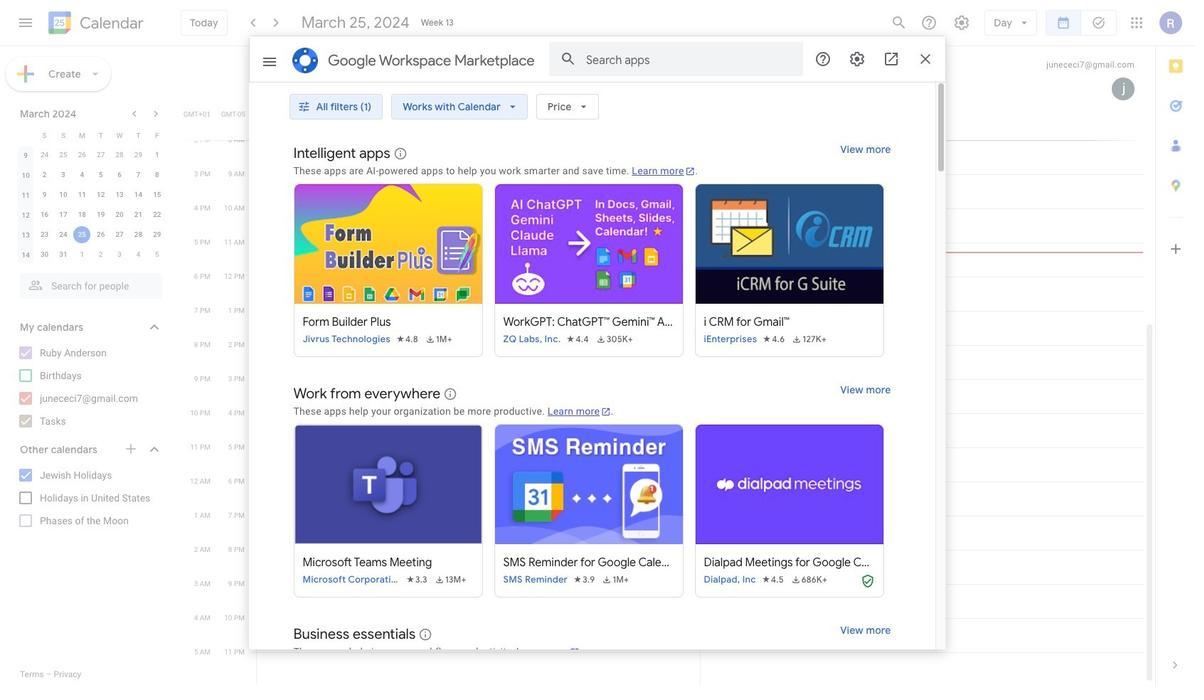Task type: vqa. For each thing, say whether or not it's contained in the screenshot.
fifth Row from the bottom
yes



Task type: describe. For each thing, give the bounding box(es) containing it.
7 element
[[130, 167, 147, 184]]

april 2 element
[[92, 246, 109, 263]]

february 28 element
[[111, 147, 128, 164]]

calendar element
[[46, 9, 144, 40]]

28 element
[[130, 226, 147, 243]]

8 element
[[149, 167, 166, 184]]

main drawer image
[[17, 14, 34, 31]]

february 26 element
[[74, 147, 91, 164]]

9 element
[[36, 186, 53, 204]]

1 horizontal spatial cell
[[257, 106, 700, 140]]

my calendars list
[[3, 342, 176, 433]]

1 horizontal spatial column header
[[257, 46, 701, 106]]

february 24 element
[[36, 147, 53, 164]]

26 element
[[92, 226, 109, 243]]

other calendars list
[[3, 464, 176, 532]]

12 element
[[92, 186, 109, 204]]

16 element
[[36, 206, 53, 223]]

15 element
[[149, 186, 166, 204]]

13 element
[[111, 186, 128, 204]]

february 29 element
[[130, 147, 147, 164]]

march 2024 grid
[[14, 125, 167, 265]]

29 element
[[149, 226, 166, 243]]

april 4 element
[[130, 246, 147, 263]]

4 row from the top
[[16, 185, 167, 205]]

19 element
[[92, 206, 109, 223]]

1 row from the top
[[16, 125, 167, 145]]

april 3 element
[[111, 246, 128, 263]]

17 element
[[55, 206, 72, 223]]



Task type: locate. For each thing, give the bounding box(es) containing it.
4 element
[[74, 167, 91, 184]]

11 element
[[74, 186, 91, 204]]

None search field
[[0, 268, 176, 299]]

0 vertical spatial cell
[[257, 106, 700, 140]]

3 row from the top
[[16, 165, 167, 185]]

27 element
[[111, 226, 128, 243]]

february 27 element
[[92, 147, 109, 164]]

april 1 element
[[74, 246, 91, 263]]

5 row from the top
[[16, 205, 167, 225]]

22 element
[[149, 206, 166, 223]]

row group inside march 2024 grid
[[16, 145, 167, 265]]

cell inside row group
[[73, 225, 91, 245]]

2 row from the top
[[16, 145, 167, 165]]

row group
[[16, 145, 167, 265]]

21 element
[[130, 206, 147, 223]]

6 element
[[111, 167, 128, 184]]

30 element
[[36, 246, 53, 263]]

3 element
[[55, 167, 72, 184]]

0 vertical spatial column header
[[257, 46, 701, 106]]

2 element
[[36, 167, 53, 184]]

row up april 2 element
[[16, 225, 167, 245]]

row down 4 element
[[16, 185, 167, 205]]

cell
[[257, 106, 700, 140], [73, 225, 91, 245]]

column header inside march 2024 grid
[[16, 125, 35, 145]]

row up february 26 element at the top left of the page
[[16, 125, 167, 145]]

row
[[16, 125, 167, 145], [16, 145, 167, 165], [16, 165, 167, 185], [16, 185, 167, 205], [16, 205, 167, 225], [16, 225, 167, 245], [16, 245, 167, 265]]

25, today element
[[74, 226, 91, 243]]

february 25 element
[[55, 147, 72, 164]]

1 vertical spatial column header
[[16, 125, 35, 145]]

10 element
[[55, 186, 72, 204]]

14 element
[[130, 186, 147, 204]]

7 row from the top
[[16, 245, 167, 265]]

5 element
[[92, 167, 109, 184]]

heading
[[77, 15, 144, 32]]

24 element
[[55, 226, 72, 243]]

1 vertical spatial cell
[[73, 225, 91, 245]]

tab list
[[1156, 46, 1196, 645]]

grid
[[182, 46, 1156, 685]]

heading inside calendar element
[[77, 15, 144, 32]]

0 horizontal spatial cell
[[73, 225, 91, 245]]

row down 26 element
[[16, 245, 167, 265]]

column header
[[257, 46, 701, 106], [16, 125, 35, 145]]

april 5 element
[[149, 246, 166, 263]]

0 horizontal spatial column header
[[16, 125, 35, 145]]

6 row from the top
[[16, 225, 167, 245]]

23 element
[[36, 226, 53, 243]]

row up 4 element
[[16, 145, 167, 165]]

1 element
[[149, 147, 166, 164]]

row up 12 element
[[16, 165, 167, 185]]

18 element
[[74, 206, 91, 223]]

20 element
[[111, 206, 128, 223]]

row up 26 element
[[16, 205, 167, 225]]

31 element
[[55, 246, 72, 263]]



